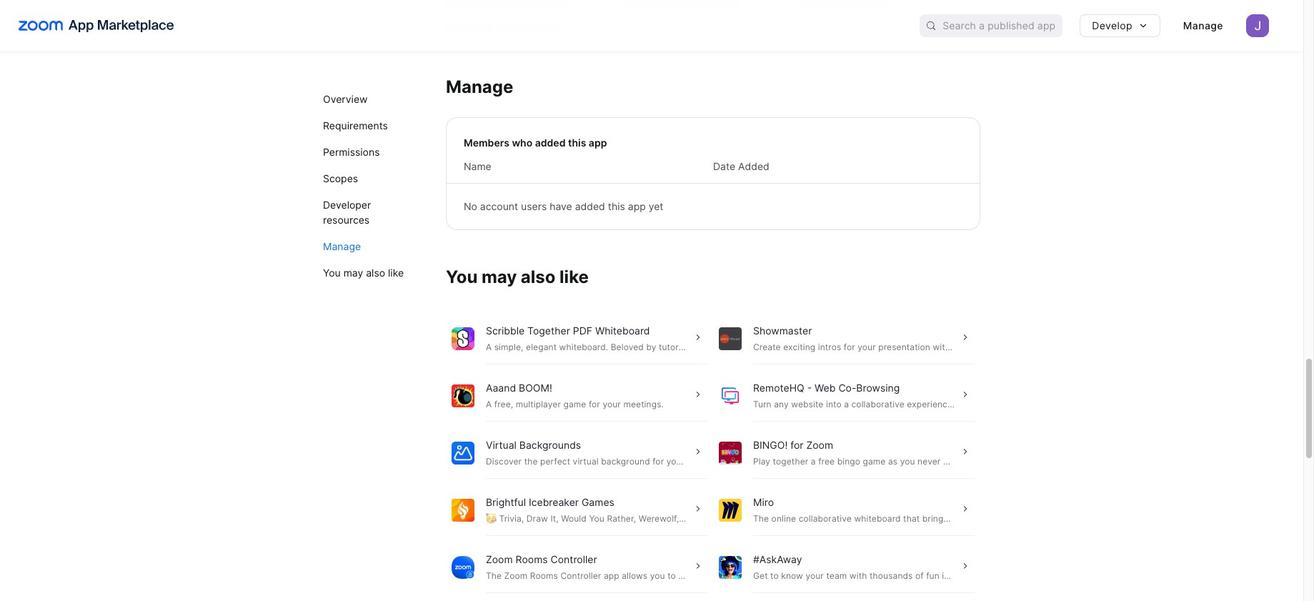 Task type: locate. For each thing, give the bounding box(es) containing it.
0 horizontal spatial developer
[[323, 199, 371, 211]]

1 vertical spatial zoom
[[688, 456, 711, 467]]

2 vertical spatial for
[[653, 456, 664, 467]]

discover
[[486, 456, 522, 467]]

this
[[568, 136, 587, 148], [608, 200, 625, 212]]

use
[[541, 21, 560, 33]]

zoom down website
[[807, 439, 834, 451]]

manage link
[[323, 233, 420, 260]]

1 vertical spatial this
[[608, 200, 625, 212]]

0 vertical spatial manage
[[1184, 19, 1224, 31]]

1 vertical spatial developer
[[323, 199, 371, 211]]

know
[[782, 570, 804, 581]]

bingo! for zoom button
[[714, 427, 981, 479]]

2 horizontal spatial for
[[791, 439, 804, 451]]

0 vertical spatial of
[[529, 21, 539, 33]]

developer
[[446, 21, 494, 33], [323, 199, 371, 211]]

2 vertical spatial your
[[806, 570, 824, 581]]

1 vertical spatial for
[[791, 439, 804, 451]]

2 horizontal spatial zoom
[[807, 439, 834, 451]]

1 horizontal spatial zoom
[[688, 456, 711, 467]]

banner
[[0, 0, 1304, 51]]

aaand boom! a free, multiplayer game for your meetings.
[[486, 381, 664, 409]]

2 vertical spatial manage
[[323, 240, 361, 252]]

your inside the '#askaway get to know your team with thousands of fun icebreaker questions.'
[[806, 570, 824, 581]]

showmaster button
[[714, 313, 981, 364]]

questions.
[[989, 570, 1031, 581]]

2 vertical spatial zoom
[[486, 553, 513, 565]]

developer resources link
[[323, 192, 420, 233]]

1 vertical spatial your
[[667, 456, 685, 467]]

0 horizontal spatial app
[[589, 136, 607, 148]]

permissions
[[323, 146, 380, 158]]

zoom inside button
[[486, 553, 513, 565]]

1 horizontal spatial also
[[521, 266, 556, 287]]

zoom inside button
[[807, 439, 834, 451]]

a
[[486, 399, 492, 409]]

account
[[480, 200, 518, 212]]

1 horizontal spatial of
[[916, 570, 924, 581]]

zoom
[[807, 439, 834, 451], [688, 456, 711, 467], [486, 553, 513, 565]]

for right game
[[589, 399, 601, 409]]

co-
[[839, 381, 857, 394]]

your right background
[[667, 456, 685, 467]]

scopes
[[323, 172, 358, 184]]

free,
[[495, 399, 513, 409]]

like up "scribble together pdf whiteboard"
[[560, 266, 589, 287]]

2 horizontal spatial your
[[806, 570, 824, 581]]

0 vertical spatial app
[[589, 136, 607, 148]]

1 horizontal spatial like
[[560, 266, 589, 287]]

1 vertical spatial added
[[575, 200, 605, 212]]

you may also like up scribble
[[446, 266, 589, 287]]

added
[[535, 136, 566, 148], [575, 200, 605, 212]]

may up scribble
[[482, 266, 517, 287]]

also down manage link
[[366, 267, 385, 279]]

developer for developer terms of use
[[446, 21, 494, 33]]

0 horizontal spatial you
[[323, 267, 341, 279]]

0 horizontal spatial manage
[[323, 240, 361, 252]]

manage inside button
[[1184, 19, 1224, 31]]

1 horizontal spatial you may also like
[[446, 266, 589, 287]]

also up together
[[521, 266, 556, 287]]

of left fun
[[916, 570, 924, 581]]

your
[[603, 399, 621, 409], [667, 456, 685, 467], [806, 570, 824, 581]]

terms
[[497, 21, 526, 33]]

1 horizontal spatial for
[[653, 456, 664, 467]]

1 horizontal spatial this
[[608, 200, 625, 212]]

0 horizontal spatial may
[[344, 267, 363, 279]]

virtual
[[486, 439, 517, 451]]

0 horizontal spatial this
[[568, 136, 587, 148]]

1 vertical spatial of
[[916, 570, 924, 581]]

scribble
[[486, 324, 525, 336]]

1 horizontal spatial app
[[628, 200, 646, 212]]

0 horizontal spatial added
[[535, 136, 566, 148]]

you may also like
[[446, 266, 589, 287], [323, 267, 404, 279]]

0 vertical spatial for
[[589, 399, 601, 409]]

whiteboard
[[595, 324, 650, 336]]

this left 'yet'
[[608, 200, 625, 212]]

zoom left meetings
[[688, 456, 711, 467]]

the
[[525, 456, 538, 467]]

your left meetings.
[[603, 399, 621, 409]]

scribble together pdf whiteboard button
[[446, 313, 714, 364]]

added right who
[[535, 136, 566, 148]]

meetings
[[713, 456, 751, 467]]

0 horizontal spatial for
[[589, 399, 601, 409]]

experience,
[[908, 399, 956, 409]]

of left use
[[529, 21, 539, 33]]

you may also like link
[[323, 260, 420, 286]]

of
[[529, 21, 539, 33], [916, 570, 924, 581]]

app
[[589, 136, 607, 148], [628, 200, 646, 212]]

for inside button
[[791, 439, 804, 451]]

0 vertical spatial zoom
[[807, 439, 834, 451]]

0 vertical spatial developer
[[446, 21, 494, 33]]

1 horizontal spatial added
[[575, 200, 605, 212]]

added right have at left
[[575, 200, 605, 212]]

developer resources
[[323, 199, 371, 226]]

1 horizontal spatial your
[[667, 456, 685, 467]]

miro
[[754, 496, 774, 508]]

scopes link
[[323, 165, 420, 192]]

for right background
[[653, 456, 664, 467]]

for right bingo!
[[791, 439, 804, 451]]

your inside virtual backgrounds discover the perfect virtual background for your zoom meetings
[[667, 456, 685, 467]]

manage
[[1184, 19, 1224, 31], [446, 76, 514, 97], [323, 240, 361, 252]]

this right who
[[568, 136, 587, 148]]

developer terms of use link
[[446, 15, 624, 40]]

you may also like down manage link
[[323, 267, 404, 279]]

manage for manage button
[[1184, 19, 1224, 31]]

zoom left rooms
[[486, 553, 513, 565]]

manage for manage link
[[323, 240, 361, 252]]

1 horizontal spatial developer
[[446, 21, 494, 33]]

developer up resources
[[323, 199, 371, 211]]

0 vertical spatial your
[[603, 399, 621, 409]]

for
[[589, 399, 601, 409], [791, 439, 804, 451], [653, 456, 664, 467]]

your inside aaand boom! a free, multiplayer game for your meetings.
[[603, 399, 621, 409]]

controller
[[551, 553, 598, 565]]

a
[[845, 399, 849, 409]]

2 horizontal spatial manage
[[1184, 19, 1224, 31]]

you down manage link
[[323, 267, 341, 279]]

may
[[482, 266, 517, 287], [344, 267, 363, 279]]

any
[[774, 399, 789, 409]]

1 vertical spatial manage
[[446, 76, 514, 97]]

manage button
[[1172, 14, 1235, 37]]

icebreaker
[[529, 496, 579, 508]]

developer left terms
[[446, 21, 494, 33]]

brightful icebreaker games
[[486, 496, 615, 508]]

developer for developer resources
[[323, 199, 371, 211]]

for inside virtual backgrounds discover the perfect virtual background for your zoom meetings
[[653, 456, 664, 467]]

like down manage link
[[388, 267, 404, 279]]

1 horizontal spatial you
[[446, 266, 478, 287]]

like
[[560, 266, 589, 287], [388, 267, 404, 279]]

you inside you may also like link
[[323, 267, 341, 279]]

0 horizontal spatial zoom
[[486, 553, 513, 565]]

0 horizontal spatial your
[[603, 399, 621, 409]]

you down no
[[446, 266, 478, 287]]

may down manage link
[[344, 267, 363, 279]]

backgrounds
[[520, 439, 581, 451]]

also
[[521, 266, 556, 287], [366, 267, 385, 279]]

showmaster
[[754, 324, 813, 336]]

1 horizontal spatial manage
[[446, 76, 514, 97]]

you
[[446, 266, 478, 287], [323, 267, 341, 279]]

your left team
[[806, 570, 824, 581]]



Task type: describe. For each thing, give the bounding box(es) containing it.
permissions link
[[323, 139, 420, 165]]

1 horizontal spatial may
[[482, 266, 517, 287]]

Search text field
[[943, 15, 1063, 36]]

0 horizontal spatial also
[[366, 267, 385, 279]]

members
[[464, 136, 510, 148]]

pdf
[[573, 324, 593, 336]]

#askaway get to know your team with thousands of fun icebreaker questions.
[[754, 553, 1031, 581]]

1 vertical spatial app
[[628, 200, 646, 212]]

icebreaker
[[943, 570, 986, 581]]

requirements
[[323, 119, 388, 132]]

no account users have added this app yet
[[464, 200, 664, 212]]

users
[[521, 200, 547, 212]]

developer terms of use
[[446, 21, 560, 33]]

may inside you may also like link
[[344, 267, 363, 279]]

name
[[464, 160, 492, 172]]

multiplayer
[[516, 399, 561, 409]]

0 horizontal spatial like
[[388, 267, 404, 279]]

have
[[550, 200, 572, 212]]

remotehq
[[754, 381, 805, 394]]

for inside aaand boom! a free, multiplayer game for your meetings.
[[589, 399, 601, 409]]

miro button
[[714, 484, 981, 536]]

0 vertical spatial added
[[535, 136, 566, 148]]

boom!
[[519, 381, 553, 394]]

collaborative
[[852, 399, 905, 409]]

turn
[[754, 399, 772, 409]]

members who added this app
[[464, 136, 607, 148]]

website
[[792, 399, 824, 409]]

0 horizontal spatial you may also like
[[323, 267, 404, 279]]

bingo! for zoom
[[754, 439, 834, 451]]

date
[[714, 160, 736, 172]]

zoom rooms controller
[[486, 553, 598, 565]]

meetings.
[[624, 399, 664, 409]]

zoom inside virtual backgrounds discover the perfect virtual background for your zoom meetings
[[688, 456, 711, 467]]

rooms
[[516, 553, 548, 565]]

aaand
[[486, 381, 516, 394]]

develop
[[1093, 19, 1133, 31]]

with
[[850, 570, 868, 581]]

together
[[528, 324, 570, 336]]

develop button
[[1080, 14, 1161, 37]]

-
[[808, 381, 812, 394]]

zoom rooms controller button
[[446, 542, 714, 593]]

date added
[[714, 160, 770, 172]]

requirements link
[[323, 112, 420, 139]]

browsing
[[857, 381, 900, 394]]

remotehq - web co-browsing turn any website into a collaborative experience, instantly.
[[754, 381, 995, 409]]

instantly.
[[958, 399, 995, 409]]

overview
[[323, 93, 368, 105]]

game
[[564, 399, 587, 409]]

thousands
[[870, 570, 913, 581]]

brightful icebreaker games button
[[446, 484, 714, 536]]

0 vertical spatial this
[[568, 136, 587, 148]]

web
[[815, 381, 836, 394]]

search a published app element
[[920, 14, 1063, 37]]

virtual backgrounds discover the perfect virtual background for your zoom meetings
[[486, 439, 751, 467]]

team
[[827, 570, 847, 581]]

bingo!
[[754, 439, 788, 451]]

#askaway
[[754, 553, 803, 565]]

0 horizontal spatial of
[[529, 21, 539, 33]]

of inside the '#askaway get to know your team with thousands of fun icebreaker questions.'
[[916, 570, 924, 581]]

background
[[601, 456, 650, 467]]

perfect
[[541, 456, 571, 467]]

added
[[739, 160, 770, 172]]

get
[[754, 570, 768, 581]]

overview link
[[323, 86, 420, 112]]

fun
[[927, 570, 940, 581]]

games
[[582, 496, 615, 508]]

into
[[826, 399, 842, 409]]

scribble together pdf whiteboard
[[486, 324, 650, 336]]

to
[[771, 570, 779, 581]]

virtual
[[573, 456, 599, 467]]

no
[[464, 200, 478, 212]]

banner containing develop
[[0, 0, 1304, 51]]

brightful
[[486, 496, 526, 508]]

resources
[[323, 214, 370, 226]]

who
[[512, 136, 533, 148]]

yet
[[649, 200, 664, 212]]



Task type: vqa. For each thing, say whether or not it's contained in the screenshot.


